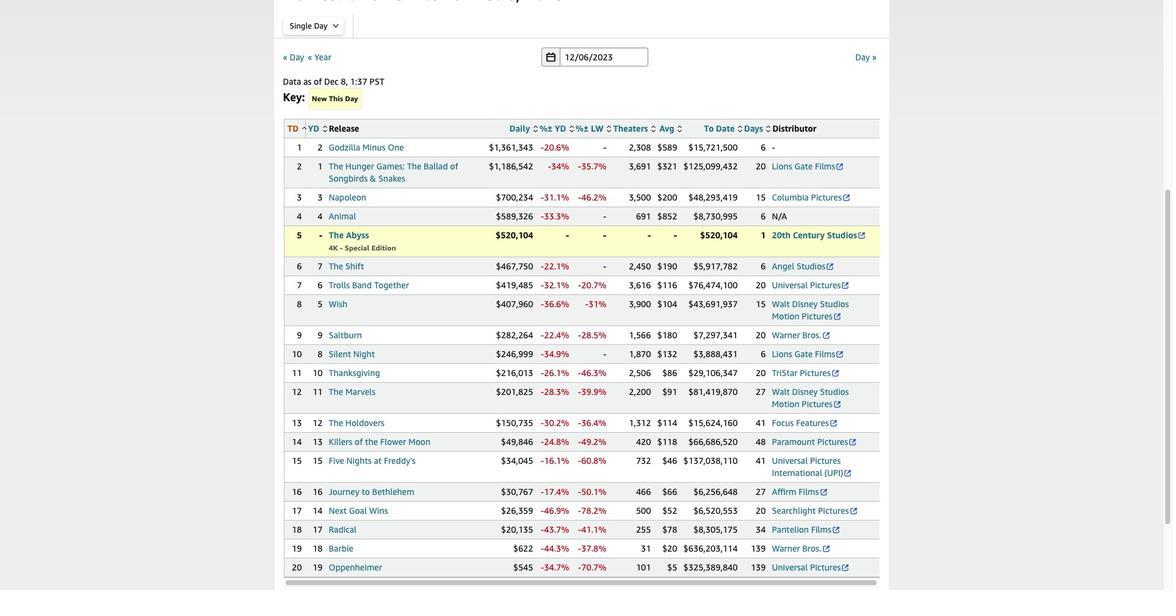 Task type: vqa. For each thing, say whether or not it's contained in the screenshot.


Task type: locate. For each thing, give the bounding box(es) containing it.
17 left next
[[292, 506, 302, 516]]

8 left silent
[[318, 349, 323, 360]]

$282,264
[[496, 330, 533, 341]]

3 universal from the top
[[772, 563, 808, 573]]

0 horizontal spatial 19
[[292, 544, 302, 554]]

0 horizontal spatial 4
[[297, 211, 302, 222]]

0 vertical spatial 5
[[297, 230, 302, 241]]

%± for %± yd
[[539, 123, 552, 134]]

9
[[297, 330, 302, 341], [318, 330, 323, 341]]

2 walt disney studios motion pictures from the top
[[772, 387, 849, 410]]

11 left 10 thanksgiving
[[292, 368, 302, 378]]

13 left killers
[[313, 437, 323, 447]]

focus features
[[772, 418, 829, 429]]

1 horizontal spatial 9
[[318, 330, 323, 341]]

500
[[636, 506, 651, 516]]

the up 4k
[[329, 230, 344, 241]]

of left the
[[355, 437, 363, 447]]

$852
[[657, 211, 677, 222]]

18 left barbie link
[[313, 544, 323, 554]]

3 left 3 napoleon
[[297, 192, 302, 203]]

2 warner bros. link from the top
[[772, 544, 831, 554]]

1 gate from the top
[[794, 161, 813, 172]]

0 vertical spatial universal pictures link
[[772, 280, 850, 291]]

41 down '48'
[[756, 456, 766, 466]]

1 vertical spatial 41
[[756, 456, 766, 466]]

0 horizontal spatial 2
[[297, 161, 302, 172]]

28.5%
[[581, 330, 606, 341]]

14 left killers
[[292, 437, 302, 447]]

0 horizontal spatial 12
[[292, 387, 302, 397]]

1 vertical spatial walt
[[772, 387, 790, 397]]

1 vertical spatial universal pictures link
[[772, 563, 850, 573]]

1 vertical spatial warner bros. link
[[772, 544, 831, 554]]

-41.1%
[[578, 525, 606, 535]]

year
[[314, 52, 331, 62]]

- for -46.3%
[[578, 368, 581, 378]]

universal pictures link down pantelion films link
[[772, 563, 850, 573]]

1 horizontal spatial 19
[[313, 563, 323, 573]]

$46
[[662, 456, 677, 466]]

- for -34.7%
[[541, 563, 544, 573]]

6 left angel on the top right of page
[[761, 261, 766, 272]]

0 horizontal spatial 10
[[292, 349, 302, 360]]

gate up tristar pictures link
[[794, 349, 813, 360]]

1 vertical spatial gate
[[794, 349, 813, 360]]

1 horizontal spatial 4
[[318, 211, 323, 222]]

1 vertical spatial of
[[450, 161, 458, 172]]

1 disney from the top
[[792, 299, 818, 309]]

1 vertical spatial lions gate films link
[[772, 349, 845, 360]]

1 horizontal spatial yd
[[555, 123, 566, 134]]

27 left affirm at the bottom of the page
[[756, 487, 766, 498]]

universal down angel on the top right of page
[[772, 280, 808, 291]]

1 horizontal spatial 11
[[313, 387, 323, 397]]

12 left 11 the marvels on the left
[[292, 387, 302, 397]]

- the abyss 4k - special edition
[[319, 230, 396, 253]]

the inside - the abyss 4k - special edition
[[329, 230, 344, 241]]

0 vertical spatial bros.
[[802, 330, 821, 341]]

1 9 from the left
[[297, 330, 302, 341]]

$15,721,500
[[688, 142, 738, 153]]

48
[[756, 437, 766, 447]]

angel
[[772, 261, 794, 272]]

new this day
[[312, 94, 358, 103]]

0 vertical spatial 41
[[756, 418, 766, 429]]

1 walt disney studios motion pictures link from the top
[[772, 299, 849, 322]]

18 for 18
[[292, 525, 302, 535]]

0 horizontal spatial $520,104
[[496, 230, 533, 241]]

5 for 5
[[297, 230, 302, 241]]

0 vertical spatial gate
[[794, 161, 813, 172]]

tristar pictures link
[[772, 368, 840, 378]]

holdovers
[[345, 418, 385, 429]]

motion down angel on the top right of page
[[772, 311, 799, 322]]

27 for walt disney studios motion pictures
[[756, 387, 766, 397]]

universal up international
[[772, 456, 808, 466]]

$325,389,840
[[683, 563, 738, 573]]

4 left the 4 animal
[[297, 211, 302, 222]]

lions gate films link up tristar pictures link
[[772, 349, 845, 360]]

disney down tristar pictures link
[[792, 387, 818, 397]]

0 horizontal spatial 3
[[297, 192, 302, 203]]

1 vertical spatial 18
[[313, 544, 323, 554]]

single
[[290, 21, 312, 31]]

walt disney studios motion pictures link for 15
[[772, 299, 849, 322]]

- for -26.1%
[[541, 368, 544, 378]]

warner bros. link down pantelion films
[[772, 544, 831, 554]]

0 vertical spatial universal
[[772, 280, 808, 291]]

2 universal from the top
[[772, 456, 808, 466]]

19 oppenheimer
[[313, 563, 382, 573]]

0 vertical spatial warner bros.
[[772, 330, 821, 341]]

24.8%
[[544, 437, 569, 447]]

walt disney studios motion pictures link for 27
[[772, 387, 849, 410]]

0 vertical spatial lions
[[772, 161, 792, 172]]

8 left 5 wish
[[297, 299, 302, 309]]

1 139 from the top
[[751, 544, 766, 554]]

1 $520,104 from the left
[[496, 230, 533, 241]]

0 horizontal spatial of
[[314, 76, 322, 87]]

3,691
[[629, 161, 651, 172]]

20 right $7,297,341
[[756, 330, 766, 341]]

1 horizontal spatial 10
[[313, 368, 323, 378]]

$636,203,114
[[683, 544, 738, 554]]

studios down angel studios link
[[820, 299, 849, 309]]

the up 'songbirds'
[[329, 161, 343, 172]]

1 walt disney studios motion pictures from the top
[[772, 299, 849, 322]]

the for 1 the hunger games: the ballad of songbirds & snakes
[[329, 161, 343, 172]]

2 16 from the left
[[313, 487, 323, 498]]

2 lions gate films link from the top
[[772, 349, 845, 360]]

1 the hunger games: the ballad of songbirds & snakes
[[318, 161, 458, 184]]

the shift link
[[329, 261, 364, 272]]

6 down days link
[[761, 142, 766, 153]]

0 vertical spatial walt disney studios motion pictures
[[772, 299, 849, 322]]

1 vertical spatial warner bros.
[[772, 544, 821, 554]]

1 down yd link
[[318, 161, 323, 172]]

1 horizontal spatial 12
[[313, 418, 323, 429]]

1 left 20th
[[761, 230, 766, 241]]

warner bros. link for 20
[[772, 330, 831, 341]]

the down 10 thanksgiving
[[329, 387, 343, 397]]

searchlight pictures link
[[772, 506, 858, 516]]

universal pictures for 139
[[772, 563, 841, 573]]

to
[[704, 123, 714, 134]]

2 vertical spatial universal
[[772, 563, 808, 573]]

0 vertical spatial 11
[[292, 368, 302, 378]]

1 3 from the left
[[297, 192, 302, 203]]

19 for 19 oppenheimer
[[313, 563, 323, 573]]

2 « from the left
[[308, 52, 312, 62]]

walt disney studios motion pictures link
[[772, 299, 849, 322], [772, 387, 849, 410]]

0 vertical spatial 7
[[318, 261, 323, 272]]

« left year on the left top of page
[[308, 52, 312, 62]]

- for -31%
[[585, 299, 588, 309]]

13
[[292, 418, 302, 429], [313, 437, 323, 447]]

2 vertical spatial of
[[355, 437, 363, 447]]

2 bros. from the top
[[802, 544, 821, 554]]

universal pictures link for 139
[[772, 563, 850, 573]]

1 horizontal spatial 18
[[313, 544, 323, 554]]

2 motion from the top
[[772, 399, 799, 410]]

1 left godzilla
[[297, 142, 302, 153]]

$150,735
[[496, 418, 533, 429]]

1 horizontal spatial 16
[[313, 487, 323, 498]]

9 left saltburn link
[[318, 330, 323, 341]]

lions gate films up tristar pictures link
[[772, 349, 835, 360]]

19 down 18 barbie
[[313, 563, 323, 573]]

1 horizontal spatial 17
[[313, 525, 323, 535]]

2 warner from the top
[[772, 544, 800, 554]]

$407,960
[[496, 299, 533, 309]]

universal for 139
[[772, 563, 808, 573]]

4 for 4
[[297, 211, 302, 222]]

-50.1%
[[578, 487, 606, 498]]

affirm
[[772, 487, 796, 498]]

1 vertical spatial 17
[[313, 525, 323, 535]]

1 41 from the top
[[756, 418, 766, 429]]

disney down angel studios link
[[792, 299, 818, 309]]

$66,686,520
[[688, 437, 738, 447]]

0 horizontal spatial 8
[[297, 299, 302, 309]]

of right as
[[314, 76, 322, 87]]

td link
[[287, 123, 306, 134], [287, 123, 306, 134]]

pictures for $325,389,840
[[810, 563, 841, 573]]

8 for 8
[[297, 299, 302, 309]]

$589
[[657, 142, 677, 153]]

2 lions from the top
[[772, 349, 792, 360]]

1 lions gate films from the top
[[772, 161, 835, 172]]

0 vertical spatial 19
[[292, 544, 302, 554]]

1 horizontal spatial of
[[355, 437, 363, 447]]

46.9%
[[544, 506, 569, 516]]

20 for lions gate films
[[756, 161, 766, 172]]

the hunger games: the ballad of songbirds & snakes link
[[329, 161, 458, 184]]

0 horizontal spatial 16
[[292, 487, 302, 498]]

$180
[[657, 330, 677, 341]]

1 lions gate films link from the top
[[772, 161, 845, 172]]

walt down tristar
[[772, 387, 790, 397]]

- for -20.7%
[[578, 280, 581, 291]]

12 left the holdovers link
[[313, 418, 323, 429]]

1 vertical spatial disney
[[792, 387, 818, 397]]

1 horizontal spatial 8
[[318, 349, 323, 360]]

$5
[[667, 563, 677, 573]]

bros.
[[802, 330, 821, 341], [802, 544, 821, 554]]

$520,104 down $589,326
[[496, 230, 533, 241]]

13 for 13 killers of the flower moon
[[313, 437, 323, 447]]

- for -31.1%
[[541, 192, 544, 203]]

1 walt from the top
[[772, 299, 790, 309]]

2 27 from the top
[[756, 487, 766, 498]]

$76,474,100
[[688, 280, 738, 291]]

2 walt from the top
[[772, 387, 790, 397]]

2 universal pictures link from the top
[[772, 563, 850, 573]]

13 killers of the flower moon
[[313, 437, 430, 447]]

-39.9%
[[578, 387, 606, 397]]

0 vertical spatial 17
[[292, 506, 302, 516]]

studios right century
[[827, 230, 857, 241]]

20 for warner bros.
[[756, 330, 766, 341]]

bros. up tristar pictures link
[[802, 330, 821, 341]]

4 left animal link
[[318, 211, 323, 222]]

0 vertical spatial motion
[[772, 311, 799, 322]]

2 walt disney studios motion pictures link from the top
[[772, 387, 849, 410]]

1 warner from the top
[[772, 330, 800, 341]]

day left « year link
[[290, 52, 304, 62]]

wish
[[329, 299, 348, 309]]

14 left next
[[313, 506, 323, 516]]

1 inside 1 the hunger games: the ballad of songbirds & snakes
[[318, 161, 323, 172]]

0 vertical spatial lions gate films link
[[772, 161, 845, 172]]

12
[[292, 387, 302, 397], [313, 418, 323, 429]]

27 right $81,419,870
[[756, 387, 766, 397]]

studios for 15
[[820, 299, 849, 309]]

warner bros. link up "tristar pictures"
[[772, 330, 831, 341]]

lions gate films link up columbia pictures
[[772, 161, 845, 172]]

0 vertical spatial walt
[[772, 299, 790, 309]]

1 vertical spatial 10
[[313, 368, 323, 378]]

single day
[[290, 21, 328, 31]]

1 yd from the left
[[308, 123, 319, 134]]

the marvels link
[[329, 387, 376, 397]]

yd up 20.6% at the top left
[[555, 123, 566, 134]]

11 down 10 thanksgiving
[[313, 387, 323, 397]]

1 vertical spatial 1
[[318, 161, 323, 172]]

1 %± from the left
[[539, 123, 552, 134]]

universal pictures link down angel studios link
[[772, 280, 850, 291]]

$1,186,542
[[489, 161, 533, 172]]

1 vertical spatial universal
[[772, 456, 808, 466]]

0 horizontal spatial 5
[[297, 230, 302, 241]]

$132
[[657, 349, 677, 360]]

0 vertical spatial warner
[[772, 330, 800, 341]]

2 3 from the left
[[318, 192, 323, 203]]

universal pictures down pantelion films link
[[772, 563, 841, 573]]

$114
[[657, 418, 677, 429]]

2 41 from the top
[[756, 456, 766, 466]]

1 universal pictures link from the top
[[772, 280, 850, 291]]

1 vertical spatial 14
[[313, 506, 323, 516]]

31
[[641, 544, 651, 554]]

139
[[751, 544, 766, 554], [751, 563, 766, 573]]

films
[[815, 161, 835, 172], [815, 349, 835, 360], [799, 487, 819, 498], [811, 525, 832, 535]]

warner up tristar
[[772, 330, 800, 341]]

universal down pantelion
[[772, 563, 808, 573]]

36.6%
[[544, 299, 569, 309]]

0 vertical spatial 2
[[318, 142, 323, 153]]

0 horizontal spatial 13
[[292, 418, 302, 429]]

3 up the 4 animal
[[318, 192, 323, 203]]

20th century studios link
[[772, 230, 866, 241]]

0 horizontal spatial 1
[[297, 142, 302, 153]]

gate up columbia pictures
[[794, 161, 813, 172]]

2 universal pictures from the top
[[772, 563, 841, 573]]

9 left 9 saltburn
[[297, 330, 302, 341]]

420
[[636, 437, 651, 447]]

5 for 5 wish
[[318, 299, 323, 309]]

- for -36.6%
[[541, 299, 544, 309]]

10 for 10 thanksgiving
[[313, 368, 323, 378]]

warner for 139
[[772, 544, 800, 554]]

1 horizontal spatial 5
[[318, 299, 323, 309]]

0 vertical spatial 8
[[297, 299, 302, 309]]

11 for 11
[[292, 368, 302, 378]]

%± lw
[[576, 123, 603, 134]]

lw
[[591, 123, 603, 134]]

2 $520,104 from the left
[[700, 230, 738, 241]]

searchlight pictures
[[772, 506, 849, 516]]

16 for 16 journey to bethlehem
[[313, 487, 323, 498]]

0 vertical spatial lions gate films
[[772, 161, 835, 172]]

studios for 27
[[820, 387, 849, 397]]

1 motion from the top
[[772, 311, 799, 322]]

pantelion films link
[[772, 525, 841, 535]]

napoleon
[[329, 192, 366, 203]]

- for -16.1%
[[541, 456, 544, 466]]

41 up '48'
[[756, 418, 766, 429]]

2 139 from the top
[[751, 563, 766, 573]]

walt disney studios motion pictures link up features
[[772, 387, 849, 410]]

0 vertical spatial universal pictures
[[772, 280, 841, 291]]

0 vertical spatial 14
[[292, 437, 302, 447]]

searchlight
[[772, 506, 816, 516]]

1 horizontal spatial 3
[[318, 192, 323, 203]]

20 for tristar pictures
[[756, 368, 766, 378]]

of right ballad
[[450, 161, 458, 172]]

2 disney from the top
[[792, 387, 818, 397]]

warner
[[772, 330, 800, 341], [772, 544, 800, 554]]

1 vertical spatial warner
[[772, 544, 800, 554]]

78.2%
[[581, 506, 606, 516]]

0 vertical spatial disney
[[792, 299, 818, 309]]

lions down 6 -
[[772, 161, 792, 172]]

0 vertical spatial 10
[[292, 349, 302, 360]]

- for -43.7%
[[541, 525, 544, 535]]

10 up 11 the marvels on the left
[[313, 368, 323, 378]]

1 16 from the left
[[292, 487, 302, 498]]

1 universal from the top
[[772, 280, 808, 291]]

dec
[[324, 76, 339, 87]]

0 horizontal spatial 7
[[297, 280, 302, 291]]

warner down pantelion
[[772, 544, 800, 554]]

5 left the abyss link
[[297, 230, 302, 241]]

7 left the shift link
[[318, 261, 323, 272]]

16
[[292, 487, 302, 498], [313, 487, 323, 498]]

- for -37.8%
[[578, 544, 581, 554]]

1 4 from the left
[[297, 211, 302, 222]]

warner bros. up "tristar pictures"
[[772, 330, 821, 341]]

1 bros. from the top
[[802, 330, 821, 341]]

- for -34.9%
[[541, 349, 544, 360]]

- for -33.3%
[[541, 211, 544, 222]]

0 horizontal spatial «
[[283, 52, 287, 62]]

3 for 3
[[297, 192, 302, 203]]

day
[[314, 21, 328, 31], [290, 52, 304, 62], [855, 52, 870, 62], [345, 94, 358, 103]]

2 lions gate films from the top
[[772, 349, 835, 360]]

13 left 12 the holdovers
[[292, 418, 302, 429]]

warner for 20
[[772, 330, 800, 341]]

1 horizontal spatial $520,104
[[700, 230, 738, 241]]

22.4%
[[544, 330, 569, 341]]

walt down angel on the top right of page
[[772, 299, 790, 309]]

3
[[297, 192, 302, 203], [318, 192, 323, 203]]

%± up '-20.6%'
[[539, 123, 552, 134]]

5 left wish
[[318, 299, 323, 309]]

0 vertical spatial walt disney studios motion pictures link
[[772, 299, 849, 322]]

ballad
[[424, 161, 448, 172]]

-31%
[[585, 299, 606, 309]]

0 horizontal spatial %±
[[539, 123, 552, 134]]

17 for 17 radical
[[313, 525, 323, 535]]

20 for universal pictures
[[756, 280, 766, 291]]

0 vertical spatial 139
[[751, 544, 766, 554]]

1 horizontal spatial 1
[[318, 161, 323, 172]]

27 for affirm films
[[756, 487, 766, 498]]

1 vertical spatial bros.
[[802, 544, 821, 554]]

1 lions from the top
[[772, 161, 792, 172]]

17 radical
[[313, 525, 357, 535]]

1 vertical spatial 19
[[313, 563, 323, 573]]

walt
[[772, 299, 790, 309], [772, 387, 790, 397]]

1 warner bros. link from the top
[[772, 330, 831, 341]]

walt disney studios motion pictures link down angel studios link
[[772, 299, 849, 322]]

walt for 27
[[772, 387, 790, 397]]

0 horizontal spatial 17
[[292, 506, 302, 516]]

0 vertical spatial warner bros. link
[[772, 330, 831, 341]]

lions gate films up columbia pictures
[[772, 161, 835, 172]]

1 vertical spatial universal pictures
[[772, 563, 841, 573]]

1 horizontal spatial 13
[[313, 437, 323, 447]]

1 warner bros. from the top
[[772, 330, 821, 341]]

films up searchlight pictures
[[799, 487, 819, 498]]

2 warner bros. from the top
[[772, 544, 821, 554]]

of for 1:37
[[314, 76, 322, 87]]

pictures inside universal pictures international (upi)
[[810, 456, 841, 466]]

release
[[329, 123, 359, 134]]

19 left 18 barbie
[[292, 544, 302, 554]]

universal for 20
[[772, 280, 808, 291]]

0 vertical spatial of
[[314, 76, 322, 87]]

13 for 13
[[292, 418, 302, 429]]

$700,234
[[496, 192, 533, 203]]

1 27 from the top
[[756, 387, 766, 397]]

2 vertical spatial 1
[[761, 230, 766, 241]]

$34,045
[[501, 456, 533, 466]]

0 vertical spatial 12
[[292, 387, 302, 397]]

day left dropdown "image"
[[314, 21, 328, 31]]

0 vertical spatial 27
[[756, 387, 766, 397]]

warner bros. for 139
[[772, 544, 821, 554]]

-60.8%
[[578, 456, 606, 466]]

10 left silent
[[292, 349, 302, 360]]

2 gate from the top
[[794, 349, 813, 360]]

flower
[[380, 437, 406, 447]]

17 up 18 barbie
[[313, 525, 323, 535]]

30.2%
[[544, 418, 569, 429]]

-24.8%
[[541, 437, 569, 447]]

0 horizontal spatial yd
[[308, 123, 319, 134]]

1 vertical spatial walt disney studios motion pictures link
[[772, 387, 849, 410]]

- for -46.2%
[[578, 192, 581, 203]]

2 9 from the left
[[318, 330, 323, 341]]

- for -70.7%
[[578, 563, 581, 573]]

6 left trolls
[[318, 280, 323, 291]]

gate for 20
[[794, 161, 813, 172]]

2,308
[[629, 142, 651, 153]]

0 horizontal spatial 14
[[292, 437, 302, 447]]

warner bros. down pantelion films
[[772, 544, 821, 554]]

1 horizontal spatial «
[[308, 52, 312, 62]]

1 vertical spatial lions gate films
[[772, 349, 835, 360]]

1 vertical spatial 7
[[297, 280, 302, 291]]

snakes
[[378, 173, 405, 184]]

the down 4k
[[329, 261, 343, 272]]

0 horizontal spatial 9
[[297, 330, 302, 341]]

studios down tristar pictures link
[[820, 387, 849, 397]]

- for -17.4%
[[541, 487, 544, 498]]

the up killers
[[329, 418, 343, 429]]

journey
[[329, 487, 359, 498]]

« up data
[[283, 52, 287, 62]]

studios right angel on the top right of page
[[797, 261, 826, 272]]

yd left release
[[308, 123, 319, 134]]

1 universal pictures from the top
[[772, 280, 841, 291]]

universal inside universal pictures international (upi)
[[772, 456, 808, 466]]

pictures for $29,106,347
[[800, 368, 831, 378]]

1 vertical spatial 27
[[756, 487, 766, 498]]

%± yd link
[[539, 123, 574, 134]]

distributor
[[772, 123, 816, 134]]

2 4 from the left
[[318, 211, 323, 222]]

$520,104 down $8,730,995
[[700, 230, 738, 241]]

1 vertical spatial 11
[[313, 387, 323, 397]]

20 up 34
[[756, 506, 766, 516]]

0 vertical spatial 13
[[292, 418, 302, 429]]

lions up tristar
[[772, 349, 792, 360]]

18 left 17 radical
[[292, 525, 302, 535]]

1 vertical spatial lions
[[772, 349, 792, 360]]

2 %± from the left
[[576, 123, 589, 134]]

the holdovers link
[[329, 418, 385, 429]]

0 horizontal spatial 11
[[292, 368, 302, 378]]

20 right $76,474,100
[[756, 280, 766, 291]]

bros. down pantelion films link
[[802, 544, 821, 554]]



Task type: describe. For each thing, give the bounding box(es) containing it.
9 for 9
[[297, 330, 302, 341]]

49.2%
[[581, 437, 606, 447]]

warner bros. link for 139
[[772, 544, 831, 554]]

lions gate films for 20
[[772, 161, 835, 172]]

films up columbia pictures link
[[815, 161, 835, 172]]

the for - the abyss 4k - special edition
[[329, 230, 344, 241]]

3,616
[[629, 280, 651, 291]]

-32.1%
[[541, 280, 569, 291]]

days link
[[744, 123, 771, 134]]

$190
[[657, 261, 677, 272]]

2 for 2 godzilla minus one
[[318, 142, 323, 153]]

daily
[[509, 123, 530, 134]]

pantelion films
[[772, 525, 832, 535]]

angel studios
[[772, 261, 826, 272]]

18 for 18 barbie
[[313, 544, 323, 554]]

the for 7 the shift
[[329, 261, 343, 272]]

nights
[[346, 456, 372, 466]]

studios for 1
[[827, 230, 857, 241]]

$86
[[662, 368, 677, 378]]

- for -35.7%
[[578, 161, 581, 172]]

walt for 15
[[772, 299, 790, 309]]

2 for 2
[[297, 161, 302, 172]]

10 thanksgiving
[[313, 368, 380, 378]]

next
[[329, 506, 347, 516]]

- for -34%
[[548, 161, 551, 172]]

the for 11 the marvels
[[329, 387, 343, 397]]

lions for 6
[[772, 349, 792, 360]]

35.7%
[[581, 161, 606, 172]]

five nights at freddy's link
[[329, 456, 416, 466]]

-35.7%
[[578, 161, 606, 172]]

12 the holdovers
[[313, 418, 385, 429]]

14 next goal wins
[[313, 506, 388, 516]]

pictures for $6,520,553
[[818, 506, 849, 516]]

$52
[[662, 506, 677, 516]]

70.7%
[[581, 563, 606, 573]]

1,312
[[629, 418, 651, 429]]

universal for 41
[[772, 456, 808, 466]]

20 for searchlight pictures
[[756, 506, 766, 516]]

-30.2%
[[541, 418, 569, 429]]

$29,106,347
[[688, 368, 738, 378]]

37.8%
[[581, 544, 606, 554]]

animal
[[329, 211, 356, 222]]

16 for 16
[[292, 487, 302, 498]]

26.1%
[[544, 368, 569, 378]]

n/a
[[772, 211, 787, 222]]

$7,297,341
[[693, 330, 738, 341]]

»
[[872, 52, 877, 62]]

lions gate films link for 6
[[772, 349, 845, 360]]

films up tristar pictures link
[[815, 349, 835, 360]]

6 right $3,888,431
[[761, 349, 766, 360]]

tristar pictures
[[772, 368, 831, 378]]

2 yd from the left
[[555, 123, 566, 134]]

calendar image
[[546, 52, 556, 62]]

of inside 1 the hunger games: the ballad of songbirds & snakes
[[450, 161, 458, 172]]

pictures for $48,293,419
[[811, 192, 842, 203]]

pictures for $66,686,520
[[817, 437, 848, 447]]

- for -78.2%
[[578, 506, 581, 516]]

- for -32.1%
[[541, 280, 544, 291]]

14 for 14 next goal wins
[[313, 506, 323, 516]]

14 for 14
[[292, 437, 302, 447]]

$3,888,431
[[693, 349, 738, 360]]

lions for 20
[[772, 161, 792, 172]]

at
[[374, 456, 382, 466]]

barbie link
[[329, 544, 353, 554]]

abyss
[[346, 230, 369, 241]]

warner bros. for 20
[[772, 330, 821, 341]]

day right 'this' on the top
[[345, 94, 358, 103]]

139 for warner bros.
[[751, 544, 766, 554]]

43.7%
[[544, 525, 569, 535]]

$20
[[662, 544, 677, 554]]

7 the shift
[[318, 261, 364, 272]]

6 left n/a
[[761, 211, 766, 222]]

universal pictures link for 20
[[772, 280, 850, 291]]

6 n/a
[[761, 211, 787, 222]]

- for -22.1%
[[541, 261, 544, 272]]

12 for 12
[[292, 387, 302, 397]]

12 for 12 the holdovers
[[313, 418, 323, 429]]

%± for %± lw
[[576, 123, 589, 134]]

-36.4%
[[578, 418, 606, 429]]

-43.7%
[[541, 525, 569, 535]]

walt disney studios motion pictures for 15
[[772, 299, 849, 322]]

radical
[[329, 525, 357, 535]]

universal pictures for 20
[[772, 280, 841, 291]]

-28.3%
[[541, 387, 569, 397]]

46.3%
[[581, 368, 606, 378]]

31.1%
[[544, 192, 569, 203]]

affirm films
[[772, 487, 819, 498]]

2,506
[[629, 368, 651, 378]]

- for -22.4%
[[541, 330, 544, 341]]

19 for 19
[[292, 544, 302, 554]]

7 for 7 the shift
[[318, 261, 323, 272]]

1 « from the left
[[283, 52, 287, 62]]

walt disney studios motion pictures for 27
[[772, 387, 849, 410]]

theaters link
[[613, 123, 656, 134]]

the for 12 the holdovers
[[329, 418, 343, 429]]

of for moon
[[355, 437, 363, 447]]

songbirds
[[329, 173, 368, 184]]

- for -28.5%
[[578, 330, 581, 341]]

$246,999
[[496, 349, 533, 360]]

films down searchlight pictures link
[[811, 525, 832, 535]]

-20.6%
[[541, 142, 569, 153]]

- for -41.1%
[[578, 525, 581, 535]]

33.3%
[[544, 211, 569, 222]]

disney for 15
[[792, 299, 818, 309]]

- for -39.9%
[[578, 387, 581, 397]]

disney for 27
[[792, 387, 818, 397]]

32.1%
[[544, 280, 569, 291]]

6 left 7 the shift
[[297, 261, 302, 272]]

-16.1%
[[541, 456, 569, 466]]

8 for 8 silent night
[[318, 349, 323, 360]]

days
[[744, 123, 763, 134]]

lions gate films link for 20
[[772, 161, 845, 172]]

the left ballad
[[407, 161, 421, 172]]

$467,750
[[496, 261, 533, 272]]

- for -36.4%
[[578, 418, 581, 429]]

2,450
[[629, 261, 651, 272]]

0 vertical spatial 1
[[297, 142, 302, 153]]

41 for focus features
[[756, 418, 766, 429]]

yd link
[[308, 123, 327, 134]]

« day link
[[283, 52, 304, 62]]

-20.7%
[[578, 280, 606, 291]]

-34.9%
[[541, 349, 569, 360]]

139 for universal pictures
[[751, 563, 766, 573]]

goal
[[349, 506, 367, 516]]

$26,359
[[501, 506, 533, 516]]

20 left the 19 oppenheimer in the left of the page
[[292, 563, 302, 573]]

7 for 7
[[297, 280, 302, 291]]

17 for 17
[[292, 506, 302, 516]]

3 for 3 napoleon
[[318, 192, 323, 203]]

focus
[[772, 418, 794, 429]]

41.1%
[[581, 525, 606, 535]]

$43,691,937
[[688, 299, 738, 309]]

18 barbie
[[313, 544, 353, 554]]

- for -46.9%
[[541, 506, 544, 516]]

napoleon link
[[329, 192, 366, 203]]

- for -50.1%
[[578, 487, 581, 498]]

1,566
[[629, 330, 651, 341]]

6 -
[[761, 142, 775, 153]]

- for -49.2%
[[578, 437, 581, 447]]

$66
[[662, 487, 677, 498]]

to date
[[704, 123, 735, 134]]

50.1%
[[581, 487, 606, 498]]

data as of dec 8, 1:37 pst
[[283, 76, 384, 87]]

8,
[[341, 76, 348, 87]]

universal pictures international (upi)
[[772, 456, 843, 479]]

dropdown image
[[332, 23, 339, 28]]

20th
[[772, 230, 791, 241]]

day left »
[[855, 52, 870, 62]]

- for -44.3%
[[541, 544, 544, 554]]

2 horizontal spatial 1
[[761, 230, 766, 241]]

motion for 27
[[772, 399, 799, 410]]

41 for universal pictures international (upi)
[[756, 456, 766, 466]]

1,870
[[629, 349, 651, 360]]

- for -28.3%
[[541, 387, 544, 397]]

-49.2%
[[578, 437, 606, 447]]

bros. for 20
[[802, 330, 821, 341]]

pictures for $137,038,110
[[810, 456, 841, 466]]

motion for 15
[[772, 311, 799, 322]]

to date link
[[704, 123, 742, 134]]

Date with format m m/d d/y y y y text field
[[560, 48, 648, 67]]

$8,305,175
[[693, 525, 738, 535]]

9 for 9 saltburn
[[318, 330, 323, 341]]

pictures for $76,474,100
[[810, 280, 841, 291]]

-46.2%
[[578, 192, 606, 203]]

- for -60.8%
[[578, 456, 581, 466]]

wins
[[369, 506, 388, 516]]

gate for 6
[[794, 349, 813, 360]]

- for -24.8%
[[541, 437, 544, 447]]

$137,038,110
[[683, 456, 738, 466]]

(upi)
[[824, 468, 843, 479]]

2 godzilla minus one
[[318, 142, 404, 153]]

4 for 4 animal
[[318, 211, 323, 222]]

animal link
[[329, 211, 356, 222]]

oppenheimer link
[[329, 563, 382, 573]]



